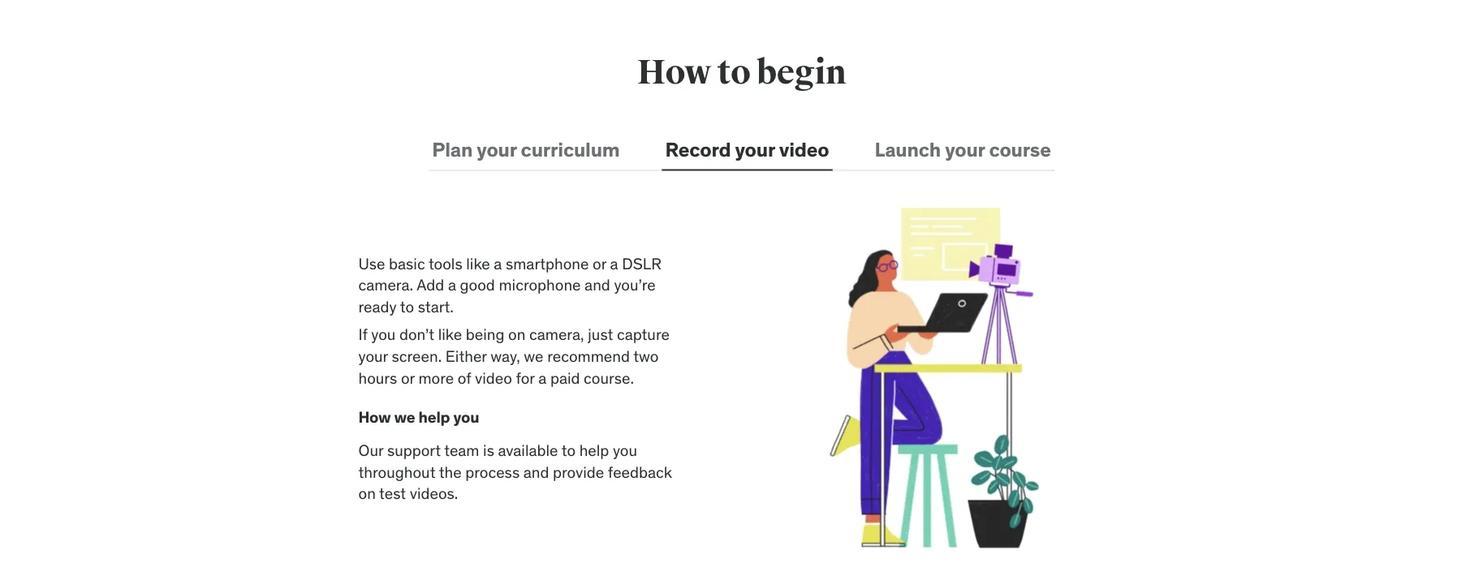 Task type: locate. For each thing, give the bounding box(es) containing it.
videos.
[[410, 484, 458, 503]]

0 horizontal spatial how
[[359, 408, 391, 427]]

a inside if you don't like being on camera, just capture your screen. either way, we recommend two hours or more of video for a paid course.
[[539, 368, 547, 388]]

0 horizontal spatial like
[[438, 325, 462, 344]]

hours
[[359, 368, 397, 388]]

launch your course button
[[872, 130, 1055, 169]]

2 vertical spatial to
[[562, 441, 576, 460]]

1 vertical spatial help
[[580, 441, 609, 460]]

1 horizontal spatial on
[[508, 325, 526, 344]]

how up our
[[359, 408, 391, 427]]

on inside 'our support team is available to help you throughout the process and provide feedback on test videos.'
[[359, 484, 376, 503]]

1 horizontal spatial how
[[637, 51, 711, 94]]

or inside use basic tools like a smartphone or a dslr camera. add a good microphone and you're ready to start.
[[593, 254, 607, 273]]

0 vertical spatial or
[[593, 254, 607, 273]]

and
[[585, 275, 611, 295], [524, 462, 549, 482]]

0 horizontal spatial on
[[359, 484, 376, 503]]

video
[[779, 137, 829, 162], [475, 368, 512, 388]]

your for plan
[[477, 137, 517, 162]]

or down screen.
[[401, 368, 415, 388]]

or
[[593, 254, 607, 273], [401, 368, 415, 388]]

0 horizontal spatial you
[[371, 325, 396, 344]]

we inside if you don't like being on camera, just capture your screen. either way, we recommend two hours or more of video for a paid course.
[[524, 346, 544, 366]]

your right record
[[735, 137, 775, 162]]

1 vertical spatial you
[[453, 408, 479, 427]]

video down begin
[[779, 137, 829, 162]]

0 horizontal spatial and
[[524, 462, 549, 482]]

1 horizontal spatial video
[[779, 137, 829, 162]]

0 vertical spatial how
[[637, 51, 711, 94]]

a right add
[[448, 275, 456, 295]]

you inside 'our support team is available to help you throughout the process and provide feedback on test videos.'
[[613, 441, 637, 460]]

either
[[446, 346, 487, 366]]

help up provide
[[580, 441, 609, 460]]

is
[[483, 441, 494, 460]]

video down way,
[[475, 368, 512, 388]]

1 horizontal spatial help
[[580, 441, 609, 460]]

to
[[717, 51, 751, 94], [400, 297, 414, 316], [562, 441, 576, 460]]

record your video
[[665, 137, 829, 162]]

process
[[465, 462, 520, 482]]

plan your curriculum button
[[429, 130, 623, 169]]

1 vertical spatial to
[[400, 297, 414, 316]]

0 vertical spatial we
[[524, 346, 544, 366]]

you up team
[[453, 408, 479, 427]]

your right plan
[[477, 137, 517, 162]]

video inside button
[[779, 137, 829, 162]]

on up way,
[[508, 325, 526, 344]]

1 vertical spatial or
[[401, 368, 415, 388]]

plan your curriculum
[[432, 137, 620, 162]]

a
[[494, 254, 502, 273], [610, 254, 618, 273], [448, 275, 456, 295], [539, 368, 547, 388]]

on
[[508, 325, 526, 344], [359, 484, 376, 503]]

1 horizontal spatial like
[[466, 254, 490, 273]]

if you don't like being on camera, just capture your screen. either way, we recommend two hours or more of video for a paid course.
[[359, 325, 670, 388]]

tools
[[429, 254, 463, 273]]

like up good
[[466, 254, 490, 273]]

a up good
[[494, 254, 502, 273]]

help
[[419, 408, 450, 427], [580, 441, 609, 460]]

you right if at bottom left
[[371, 325, 396, 344]]

2 vertical spatial you
[[613, 441, 637, 460]]

like inside use basic tools like a smartphone or a dslr camera. add a good microphone and you're ready to start.
[[466, 254, 490, 273]]

1 vertical spatial and
[[524, 462, 549, 482]]

0 horizontal spatial to
[[400, 297, 414, 316]]

or inside if you don't like being on camera, just capture your screen. either way, we recommend two hours or more of video for a paid course.
[[401, 368, 415, 388]]

don't
[[399, 325, 435, 344]]

recommend
[[547, 346, 630, 366]]

course
[[989, 137, 1051, 162]]

we
[[524, 346, 544, 366], [394, 408, 415, 427]]

1 horizontal spatial or
[[593, 254, 607, 273]]

1 horizontal spatial and
[[585, 275, 611, 295]]

you up the feedback
[[613, 441, 637, 460]]

1 vertical spatial how
[[359, 408, 391, 427]]

to up provide
[[562, 441, 576, 460]]

on left test
[[359, 484, 376, 503]]

a right for
[[539, 368, 547, 388]]

and left the you're
[[585, 275, 611, 295]]

0 vertical spatial on
[[508, 325, 526, 344]]

to inside 'our support team is available to help you throughout the process and provide feedback on test videos.'
[[562, 441, 576, 460]]

your up hours
[[359, 346, 388, 366]]

of
[[458, 368, 471, 388]]

help up 'support'
[[419, 408, 450, 427]]

1 vertical spatial we
[[394, 408, 415, 427]]

launch
[[875, 137, 941, 162]]

your for record
[[735, 137, 775, 162]]

0 horizontal spatial help
[[419, 408, 450, 427]]

1 vertical spatial on
[[359, 484, 376, 503]]

way,
[[491, 346, 520, 366]]

0 vertical spatial and
[[585, 275, 611, 295]]

and down available
[[524, 462, 549, 482]]

how
[[637, 51, 711, 94], [359, 408, 391, 427]]

0 vertical spatial to
[[717, 51, 751, 94]]

like up the either
[[438, 325, 462, 344]]

for
[[516, 368, 535, 388]]

available
[[498, 441, 558, 460]]

throughout
[[359, 462, 436, 482]]

0 horizontal spatial we
[[394, 408, 415, 427]]

good
[[460, 275, 495, 295]]

like inside if you don't like being on camera, just capture your screen. either way, we recommend two hours or more of video for a paid course.
[[438, 325, 462, 344]]

the
[[439, 462, 462, 482]]

or left dslr in the top left of the page
[[593, 254, 607, 273]]

1 vertical spatial like
[[438, 325, 462, 344]]

0 horizontal spatial or
[[401, 368, 415, 388]]

how to begin
[[637, 51, 846, 94]]

0 horizontal spatial video
[[475, 368, 512, 388]]

tab list containing plan your curriculum
[[429, 130, 1055, 171]]

tab list
[[429, 130, 1055, 171]]

your left course
[[945, 137, 985, 162]]

paid
[[550, 368, 580, 388]]

like for don't
[[438, 325, 462, 344]]

like for tools
[[466, 254, 490, 273]]

how we help you
[[359, 408, 479, 427]]

your
[[477, 137, 517, 162], [735, 137, 775, 162], [945, 137, 985, 162], [359, 346, 388, 366]]

how up record
[[637, 51, 711, 94]]

0 vertical spatial video
[[779, 137, 829, 162]]

you
[[371, 325, 396, 344], [453, 408, 479, 427], [613, 441, 637, 460]]

we up 'support'
[[394, 408, 415, 427]]

video inside if you don't like being on camera, just capture your screen. either way, we recommend two hours or more of video for a paid course.
[[475, 368, 512, 388]]

help inside 'our support team is available to help you throughout the process and provide feedback on test videos.'
[[580, 441, 609, 460]]

to left begin
[[717, 51, 751, 94]]

2 horizontal spatial you
[[613, 441, 637, 460]]

like
[[466, 254, 490, 273], [438, 325, 462, 344]]

we up for
[[524, 346, 544, 366]]

1 horizontal spatial to
[[562, 441, 576, 460]]

1 horizontal spatial we
[[524, 346, 544, 366]]

0 vertical spatial you
[[371, 325, 396, 344]]

1 vertical spatial video
[[475, 368, 512, 388]]

ready
[[359, 297, 397, 316]]

0 vertical spatial like
[[466, 254, 490, 273]]

to left the start.
[[400, 297, 414, 316]]

camera,
[[529, 325, 584, 344]]

your inside if you don't like being on camera, just capture your screen. either way, we recommend two hours or more of video for a paid course.
[[359, 346, 388, 366]]



Task type: describe. For each thing, give the bounding box(es) containing it.
plan
[[432, 137, 473, 162]]

feedback
[[608, 462, 672, 482]]

if
[[359, 325, 368, 344]]

just
[[588, 325, 613, 344]]

dslr
[[622, 254, 662, 273]]

how for how we help you
[[359, 408, 391, 427]]

1 horizontal spatial you
[[453, 408, 479, 427]]

launch your course
[[875, 137, 1051, 162]]

use basic tools like a smartphone or a dslr camera. add a good microphone and you're ready to start.
[[359, 254, 662, 316]]

add
[[417, 275, 444, 295]]

basic
[[389, 254, 425, 273]]

capture
[[617, 325, 670, 344]]

provide
[[553, 462, 604, 482]]

our support team is available to help you throughout the process and provide feedback on test videos.
[[359, 441, 672, 503]]

record your video button
[[662, 130, 833, 169]]

a left dslr in the top left of the page
[[610, 254, 618, 273]]

microphone
[[499, 275, 581, 295]]

and inside use basic tools like a smartphone or a dslr camera. add a good microphone and you're ready to start.
[[585, 275, 611, 295]]

record
[[665, 137, 731, 162]]

and inside 'our support team is available to help you throughout the process and provide feedback on test videos.'
[[524, 462, 549, 482]]

on inside if you don't like being on camera, just capture your screen. either way, we recommend two hours or more of video for a paid course.
[[508, 325, 526, 344]]

smartphone
[[506, 254, 589, 273]]

how for how to begin
[[637, 51, 711, 94]]

screen.
[[392, 346, 442, 366]]

start.
[[418, 297, 454, 316]]

support
[[387, 441, 441, 460]]

test
[[379, 484, 406, 503]]

2 horizontal spatial to
[[717, 51, 751, 94]]

our
[[359, 441, 384, 460]]

you're
[[614, 275, 656, 295]]

curriculum
[[521, 137, 620, 162]]

team
[[444, 441, 479, 460]]

to inside use basic tools like a smartphone or a dslr camera. add a good microphone and you're ready to start.
[[400, 297, 414, 316]]

being
[[466, 325, 505, 344]]

more
[[419, 368, 454, 388]]

your for launch
[[945, 137, 985, 162]]

use
[[359, 254, 385, 273]]

course.
[[584, 368, 634, 388]]

camera.
[[359, 275, 413, 295]]

begin
[[757, 51, 846, 94]]

0 vertical spatial help
[[419, 408, 450, 427]]

you inside if you don't like being on camera, just capture your screen. either way, we recommend two hours or more of video for a paid course.
[[371, 325, 396, 344]]

two
[[634, 346, 659, 366]]



Task type: vqa. For each thing, say whether or not it's contained in the screenshot.
'start.'
yes



